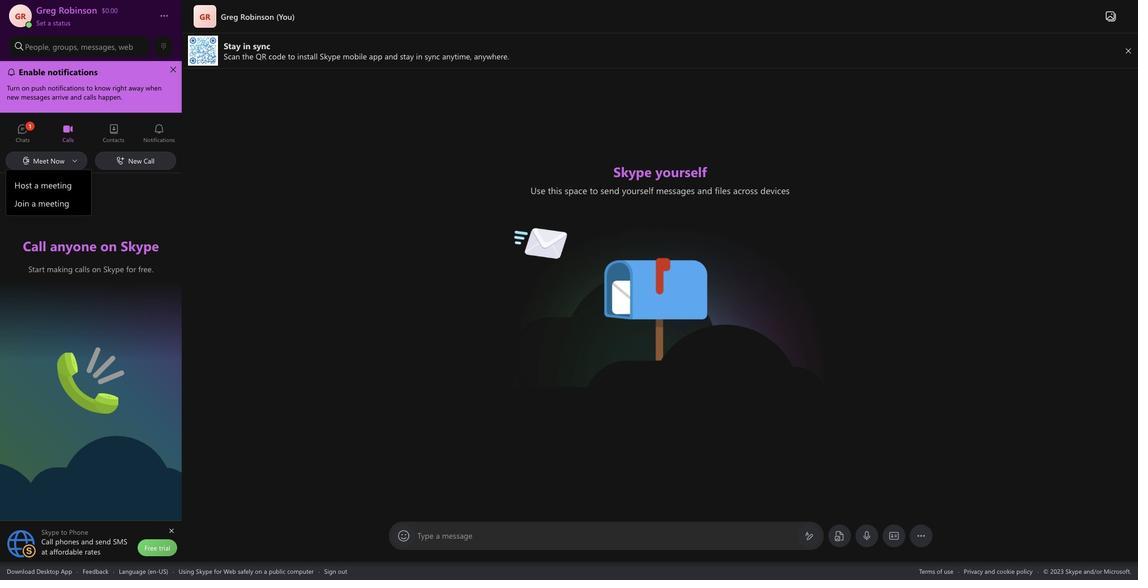 Task type: vqa. For each thing, say whether or not it's contained in the screenshot.
Sign out link
yes



Task type: describe. For each thing, give the bounding box(es) containing it.
using
[[179, 567, 194, 576]]

Type a message text field
[[418, 531, 796, 542]]

privacy and cookie policy link
[[964, 567, 1033, 576]]

terms
[[919, 567, 935, 576]]

language (en-us)
[[119, 567, 168, 576]]

and
[[985, 567, 995, 576]]

feedback link
[[83, 567, 109, 576]]

download
[[7, 567, 35, 576]]

a for message
[[436, 531, 440, 541]]

sign out link
[[324, 567, 347, 576]]

skype
[[196, 567, 212, 576]]

language
[[119, 567, 146, 576]]

download desktop app link
[[7, 567, 72, 576]]

feedback
[[83, 567, 109, 576]]

policy
[[1017, 567, 1033, 576]]

web
[[119, 41, 133, 52]]

privacy
[[964, 567, 983, 576]]

desktop
[[36, 567, 59, 576]]

canyoutalk
[[57, 346, 100, 358]]

using skype for web safely on a public computer
[[179, 567, 314, 576]]

safely
[[238, 567, 253, 576]]

on
[[255, 567, 262, 576]]

groups,
[[52, 41, 79, 52]]

use
[[944, 567, 954, 576]]



Task type: locate. For each thing, give the bounding box(es) containing it.
for
[[214, 567, 222, 576]]

people,
[[25, 41, 50, 52]]

2 vertical spatial a
[[264, 567, 267, 576]]

terms of use
[[919, 567, 954, 576]]

set
[[36, 18, 46, 27]]

2 horizontal spatial a
[[436, 531, 440, 541]]

us)
[[159, 567, 168, 576]]

app
[[61, 567, 72, 576]]

cookie
[[997, 567, 1015, 576]]

a right type
[[436, 531, 440, 541]]

terms of use link
[[919, 567, 954, 576]]

people, groups, messages, web
[[25, 41, 133, 52]]

type a message
[[417, 531, 473, 541]]

0 vertical spatial a
[[48, 18, 51, 27]]

people, groups, messages, web button
[[9, 36, 150, 57]]

computer
[[287, 567, 314, 576]]

0 horizontal spatial a
[[48, 18, 51, 27]]

type
[[417, 531, 434, 541]]

a right on
[[264, 567, 267, 576]]

a
[[48, 18, 51, 27], [436, 531, 440, 541], [264, 567, 267, 576]]

message
[[442, 531, 473, 541]]

menu
[[7, 173, 92, 215]]

set a status
[[36, 18, 71, 27]]

privacy and cookie policy
[[964, 567, 1033, 576]]

sign
[[324, 567, 336, 576]]

1 vertical spatial a
[[436, 531, 440, 541]]

messages,
[[81, 41, 116, 52]]

of
[[937, 567, 943, 576]]

out
[[338, 567, 347, 576]]

a inside button
[[48, 18, 51, 27]]

public
[[269, 567, 286, 576]]

using skype for web safely on a public computer link
[[179, 567, 314, 576]]

(en-
[[148, 567, 159, 576]]

download desktop app
[[7, 567, 72, 576]]

web
[[224, 567, 236, 576]]

a for status
[[48, 18, 51, 27]]

1 horizontal spatial a
[[264, 567, 267, 576]]

a right set
[[48, 18, 51, 27]]

status
[[53, 18, 71, 27]]

language (en-us) link
[[119, 567, 168, 576]]

sign out
[[324, 567, 347, 576]]

tab list
[[0, 119, 182, 150]]

set a status button
[[36, 16, 148, 27]]



